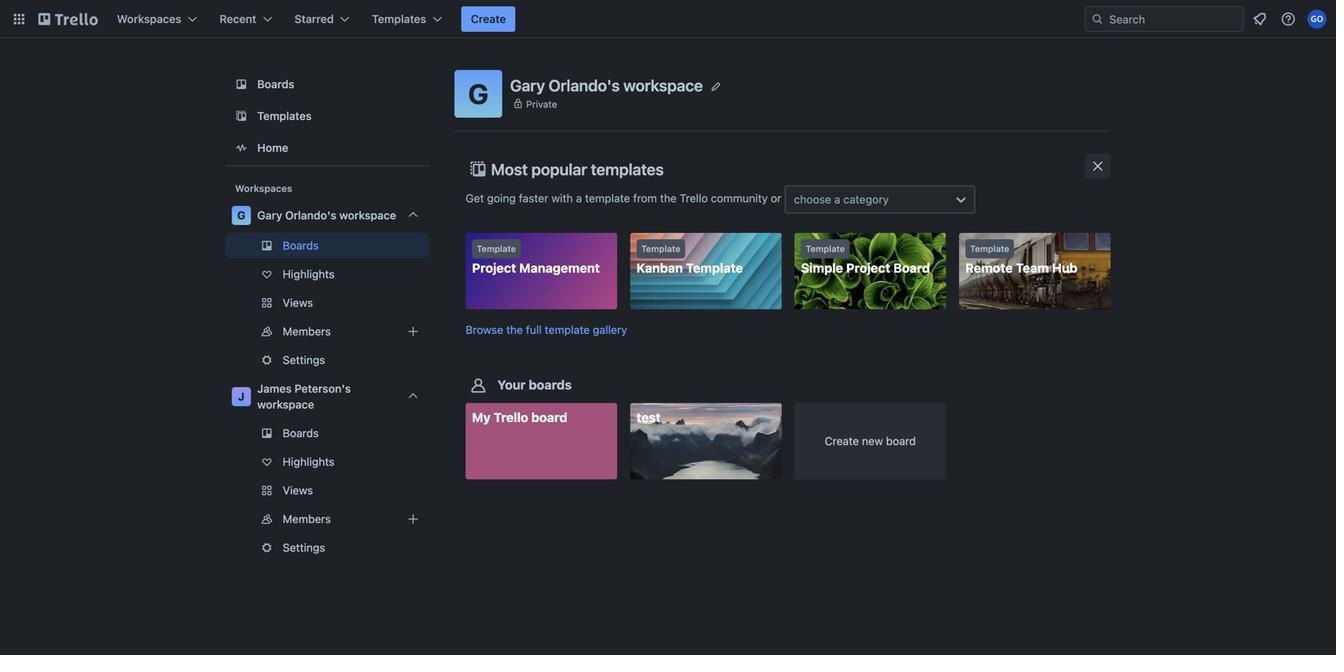 Task type: describe. For each thing, give the bounding box(es) containing it.
boards for highlights
[[283, 427, 319, 440]]

add image
[[404, 510, 423, 529]]

0 vertical spatial gary
[[510, 76, 545, 94]]

1 vertical spatial gary
[[257, 209, 282, 222]]

0 horizontal spatial a
[[576, 192, 582, 205]]

template for kanban
[[642, 244, 681, 254]]

browse
[[466, 324, 504, 337]]

0 horizontal spatial gary orlando's workspace
[[257, 209, 396, 222]]

templates
[[591, 160, 664, 179]]

my trello board link
[[466, 404, 618, 480]]

home link
[[226, 134, 429, 162]]

0 vertical spatial gary orlando's workspace
[[510, 76, 703, 94]]

Search field
[[1105, 7, 1244, 31]]

create button
[[462, 6, 516, 32]]

starred button
[[285, 6, 359, 32]]

project inside template project management
[[472, 261, 516, 276]]

workspace for g
[[339, 209, 396, 222]]

private
[[526, 98, 558, 110]]

2 boards link from the top
[[226, 233, 429, 259]]

home
[[257, 141, 289, 154]]

category
[[844, 193, 889, 206]]

open information menu image
[[1281, 11, 1297, 27]]

g button
[[455, 70, 503, 118]]

templates inside dropdown button
[[372, 12, 427, 25]]

add image
[[404, 322, 423, 341]]

board for create new board
[[887, 435, 916, 448]]

james peterson's workspace
[[257, 382, 351, 411]]

members link for orlando's
[[226, 319, 429, 345]]

1 horizontal spatial workspaces
[[235, 183, 292, 194]]

0 notifications image
[[1251, 10, 1270, 29]]

faster
[[519, 192, 549, 205]]

boards for templates
[[257, 78, 294, 91]]

views link for peterson's
[[226, 478, 429, 504]]

settings link for peterson's
[[226, 536, 429, 561]]

create new board
[[825, 435, 916, 448]]

simple
[[801, 261, 844, 276]]

browse the full template gallery link
[[466, 324, 628, 337]]

members for peterson's
[[283, 513, 331, 526]]

hub
[[1053, 261, 1078, 276]]

boards link for highlights
[[226, 421, 429, 446]]

recent button
[[210, 6, 282, 32]]

0 horizontal spatial templates
[[257, 109, 312, 123]]

0 vertical spatial orlando's
[[549, 76, 620, 94]]

or
[[771, 192, 782, 205]]

settings for james peterson's workspace
[[283, 542, 325, 555]]

0 vertical spatial trello
[[680, 192, 708, 205]]

new
[[862, 435, 884, 448]]

settings for gary orlando's workspace
[[283, 354, 325, 367]]

primary element
[[0, 0, 1337, 38]]

your boards
[[498, 378, 572, 393]]

views for orlando's
[[283, 296, 313, 310]]

get
[[466, 192, 484, 205]]

back to home image
[[38, 6, 98, 32]]

starred
[[295, 12, 334, 25]]

1 horizontal spatial a
[[835, 193, 841, 206]]

gary orlando (garyorlando) image
[[1308, 10, 1327, 29]]

search image
[[1092, 13, 1105, 25]]

1 vertical spatial boards
[[283, 239, 319, 252]]

board image
[[232, 75, 251, 94]]

members for orlando's
[[283, 325, 331, 338]]

my
[[472, 410, 491, 426]]



Task type: vqa. For each thing, say whether or not it's contained in the screenshot.
the rightmost Trello
yes



Task type: locate. For each thing, give the bounding box(es) containing it.
2 project from the left
[[847, 261, 891, 276]]

workspace
[[624, 76, 703, 94], [339, 209, 396, 222], [257, 398, 314, 411]]

workspace down "primary" 'element' on the top
[[624, 76, 703, 94]]

0 horizontal spatial create
[[471, 12, 506, 25]]

template project management
[[472, 244, 600, 276]]

1 horizontal spatial orlando's
[[549, 76, 620, 94]]

a right choose
[[835, 193, 841, 206]]

workspace for j
[[257, 398, 314, 411]]

1 views link from the top
[[226, 290, 429, 316]]

1 horizontal spatial board
[[887, 435, 916, 448]]

1 vertical spatial boards link
[[226, 233, 429, 259]]

gary up private
[[510, 76, 545, 94]]

highlights for orlando's
[[283, 268, 335, 281]]

1 vertical spatial workspace
[[339, 209, 396, 222]]

1 members from the top
[[283, 325, 331, 338]]

1 vertical spatial settings link
[[226, 536, 429, 561]]

1 vertical spatial workspaces
[[235, 183, 292, 194]]

members link
[[226, 319, 429, 345], [226, 507, 429, 532]]

template for simple
[[806, 244, 845, 254]]

members
[[283, 325, 331, 338], [283, 513, 331, 526]]

board right new
[[887, 435, 916, 448]]

0 horizontal spatial the
[[507, 324, 523, 337]]

1 members link from the top
[[226, 319, 429, 345]]

1 vertical spatial views
[[283, 484, 313, 497]]

project left board
[[847, 261, 891, 276]]

0 horizontal spatial project
[[472, 261, 516, 276]]

0 vertical spatial settings link
[[226, 348, 429, 373]]

g inside button
[[468, 77, 489, 110]]

templates
[[372, 12, 427, 25], [257, 109, 312, 123]]

g left private
[[468, 77, 489, 110]]

template up the remote
[[971, 244, 1010, 254]]

2 vertical spatial workspace
[[257, 398, 314, 411]]

template down templates
[[585, 192, 631, 205]]

0 horizontal spatial workspace
[[257, 398, 314, 411]]

gallery
[[593, 324, 628, 337]]

0 vertical spatial members
[[283, 325, 331, 338]]

the left full at the left of the page
[[507, 324, 523, 337]]

template remote team hub
[[966, 244, 1078, 276]]

board down boards
[[532, 410, 568, 426]]

templates right starred dropdown button
[[372, 12, 427, 25]]

views for peterson's
[[283, 484, 313, 497]]

a right with
[[576, 192, 582, 205]]

workspace inside james peterson's workspace
[[257, 398, 314, 411]]

boards
[[257, 78, 294, 91], [283, 239, 319, 252], [283, 427, 319, 440]]

2 horizontal spatial workspace
[[624, 76, 703, 94]]

1 vertical spatial trello
[[494, 410, 529, 426]]

the
[[660, 192, 677, 205], [507, 324, 523, 337]]

0 vertical spatial highlights link
[[226, 262, 429, 287]]

1 settings link from the top
[[226, 348, 429, 373]]

gary orlando's workspace up private
[[510, 76, 703, 94]]

orlando's up private
[[549, 76, 620, 94]]

a
[[576, 192, 582, 205], [835, 193, 841, 206]]

1 vertical spatial template
[[545, 324, 590, 337]]

remote
[[966, 261, 1013, 276]]

0 vertical spatial the
[[660, 192, 677, 205]]

template up kanban
[[642, 244, 681, 254]]

0 vertical spatial create
[[471, 12, 506, 25]]

project up browse
[[472, 261, 516, 276]]

1 vertical spatial board
[[887, 435, 916, 448]]

boards link
[[226, 70, 429, 99], [226, 233, 429, 259], [226, 421, 429, 446]]

management
[[520, 261, 600, 276]]

2 views from the top
[[283, 484, 313, 497]]

settings link for orlando's
[[226, 348, 429, 373]]

with
[[552, 192, 573, 205]]

views link for orlando's
[[226, 290, 429, 316]]

highlights link
[[226, 262, 429, 287], [226, 450, 429, 475]]

2 vertical spatial boards link
[[226, 421, 429, 446]]

template up simple
[[806, 244, 845, 254]]

browse the full template gallery
[[466, 324, 628, 337]]

popular
[[532, 160, 588, 179]]

0 horizontal spatial g
[[237, 209, 246, 222]]

1 vertical spatial views link
[[226, 478, 429, 504]]

boards link for templates
[[226, 70, 429, 99]]

0 vertical spatial views
[[283, 296, 313, 310]]

0 vertical spatial views link
[[226, 290, 429, 316]]

1 vertical spatial gary orlando's workspace
[[257, 209, 396, 222]]

my trello board
[[472, 410, 568, 426]]

1 vertical spatial members link
[[226, 507, 429, 532]]

1 vertical spatial orlando's
[[285, 209, 337, 222]]

members link for peterson's
[[226, 507, 429, 532]]

0 vertical spatial highlights
[[283, 268, 335, 281]]

settings link
[[226, 348, 429, 373], [226, 536, 429, 561]]

2 highlights link from the top
[[226, 450, 429, 475]]

template board image
[[232, 107, 251, 126]]

1 boards link from the top
[[226, 70, 429, 99]]

workspace down home link
[[339, 209, 396, 222]]

1 project from the left
[[472, 261, 516, 276]]

community
[[711, 192, 768, 205]]

create inside button
[[471, 12, 506, 25]]

highlights
[[283, 268, 335, 281], [283, 456, 335, 469]]

kanban
[[637, 261, 683, 276]]

template inside template simple project board
[[806, 244, 845, 254]]

template right full at the left of the page
[[545, 324, 590, 337]]

j
[[238, 390, 245, 403]]

2 members link from the top
[[226, 507, 429, 532]]

0 vertical spatial boards link
[[226, 70, 429, 99]]

0 vertical spatial templates
[[372, 12, 427, 25]]

gary down home
[[257, 209, 282, 222]]

0 vertical spatial members link
[[226, 319, 429, 345]]

1 vertical spatial the
[[507, 324, 523, 337]]

template for remote
[[971, 244, 1010, 254]]

choose a category
[[794, 193, 889, 206]]

full
[[526, 324, 542, 337]]

0 horizontal spatial orlando's
[[285, 209, 337, 222]]

test link
[[630, 404, 782, 480]]

1 vertical spatial templates
[[257, 109, 312, 123]]

get going faster with a template from the trello community or
[[466, 192, 785, 205]]

highlights link for peterson's
[[226, 450, 429, 475]]

0 vertical spatial template
[[585, 192, 631, 205]]

workspaces
[[117, 12, 181, 25], [235, 183, 292, 194]]

0 horizontal spatial board
[[532, 410, 568, 426]]

most
[[491, 160, 528, 179]]

2 vertical spatial boards
[[283, 427, 319, 440]]

peterson's
[[295, 382, 351, 395]]

template
[[477, 244, 516, 254], [642, 244, 681, 254], [806, 244, 845, 254], [971, 244, 1010, 254], [686, 261, 744, 276]]

1 vertical spatial g
[[237, 209, 246, 222]]

create
[[471, 12, 506, 25], [825, 435, 859, 448]]

1 vertical spatial create
[[825, 435, 859, 448]]

template kanban template
[[637, 244, 744, 276]]

gary orlando's workspace
[[510, 76, 703, 94], [257, 209, 396, 222]]

settings
[[283, 354, 325, 367], [283, 542, 325, 555]]

template inside template project management
[[477, 244, 516, 254]]

1 horizontal spatial workspace
[[339, 209, 396, 222]]

from
[[634, 192, 657, 205]]

choose
[[794, 193, 832, 206]]

gary orlando's workspace down home link
[[257, 209, 396, 222]]

0 horizontal spatial gary
[[257, 209, 282, 222]]

highlights link for orlando's
[[226, 262, 429, 287]]

template inside template remote team hub
[[971, 244, 1010, 254]]

boards
[[529, 378, 572, 393]]

1 highlights link from the top
[[226, 262, 429, 287]]

0 vertical spatial g
[[468, 77, 489, 110]]

templates button
[[363, 6, 452, 32]]

create left new
[[825, 435, 859, 448]]

2 highlights from the top
[[283, 456, 335, 469]]

0 vertical spatial boards
[[257, 78, 294, 91]]

g
[[468, 77, 489, 110], [237, 209, 246, 222]]

create up 'g' button
[[471, 12, 506, 25]]

board
[[894, 261, 931, 276]]

create for create
[[471, 12, 506, 25]]

orlando's down home link
[[285, 209, 337, 222]]

0 vertical spatial settings
[[283, 354, 325, 367]]

project inside template simple project board
[[847, 261, 891, 276]]

template for project
[[477, 244, 516, 254]]

trello inside the my trello board link
[[494, 410, 529, 426]]

board
[[532, 410, 568, 426], [887, 435, 916, 448]]

0 horizontal spatial trello
[[494, 410, 529, 426]]

views
[[283, 296, 313, 310], [283, 484, 313, 497]]

0 vertical spatial workspaces
[[117, 12, 181, 25]]

1 horizontal spatial the
[[660, 192, 677, 205]]

team
[[1016, 261, 1050, 276]]

highlights for peterson's
[[283, 456, 335, 469]]

templates up home
[[257, 109, 312, 123]]

project
[[472, 261, 516, 276], [847, 261, 891, 276]]

0 vertical spatial workspace
[[624, 76, 703, 94]]

g down home image
[[237, 209, 246, 222]]

1 horizontal spatial trello
[[680, 192, 708, 205]]

template simple project board
[[801, 244, 931, 276]]

templates link
[[226, 102, 429, 131]]

1 vertical spatial highlights
[[283, 456, 335, 469]]

template down going
[[477, 244, 516, 254]]

trello right my
[[494, 410, 529, 426]]

recent
[[220, 12, 256, 25]]

trello left community
[[680, 192, 708, 205]]

workspace down james
[[257, 398, 314, 411]]

2 views link from the top
[[226, 478, 429, 504]]

james
[[257, 382, 292, 395]]

1 horizontal spatial gary
[[510, 76, 545, 94]]

going
[[487, 192, 516, 205]]

1 horizontal spatial project
[[847, 261, 891, 276]]

0 vertical spatial board
[[532, 410, 568, 426]]

1 views from the top
[[283, 296, 313, 310]]

workspaces button
[[107, 6, 207, 32]]

views link
[[226, 290, 429, 316], [226, 478, 429, 504]]

board for my trello board
[[532, 410, 568, 426]]

1 highlights from the top
[[283, 268, 335, 281]]

most popular templates
[[491, 160, 664, 179]]

1 vertical spatial members
[[283, 513, 331, 526]]

your
[[498, 378, 526, 393]]

home image
[[232, 138, 251, 158]]

1 vertical spatial highlights link
[[226, 450, 429, 475]]

gary
[[510, 76, 545, 94], [257, 209, 282, 222]]

1 horizontal spatial create
[[825, 435, 859, 448]]

the right from
[[660, 192, 677, 205]]

template
[[585, 192, 631, 205], [545, 324, 590, 337]]

test
[[637, 410, 661, 426]]

template right kanban
[[686, 261, 744, 276]]

create for create new board
[[825, 435, 859, 448]]

1 settings from the top
[[283, 354, 325, 367]]

workspaces inside workspaces popup button
[[117, 12, 181, 25]]

3 boards link from the top
[[226, 421, 429, 446]]

1 vertical spatial settings
[[283, 542, 325, 555]]

0 horizontal spatial workspaces
[[117, 12, 181, 25]]

2 settings link from the top
[[226, 536, 429, 561]]

2 settings from the top
[[283, 542, 325, 555]]

1 horizontal spatial gary orlando's workspace
[[510, 76, 703, 94]]

2 members from the top
[[283, 513, 331, 526]]

1 horizontal spatial g
[[468, 77, 489, 110]]

trello
[[680, 192, 708, 205], [494, 410, 529, 426]]

orlando's
[[549, 76, 620, 94], [285, 209, 337, 222]]

1 horizontal spatial templates
[[372, 12, 427, 25]]



